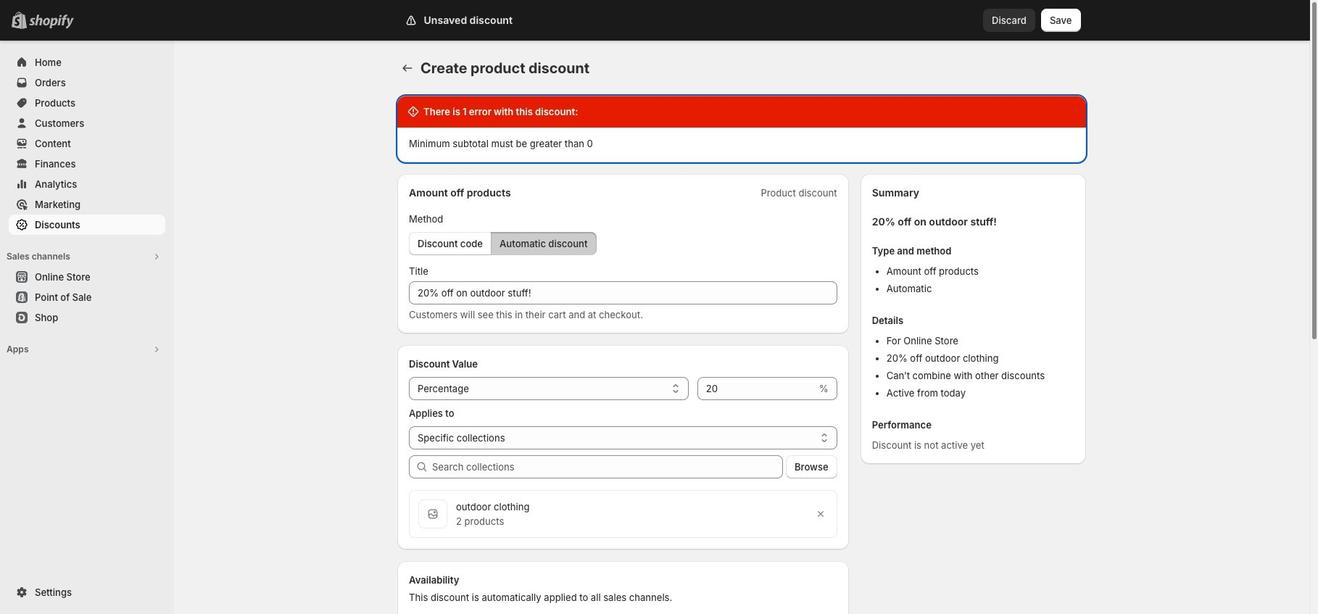 Task type: locate. For each thing, give the bounding box(es) containing it.
None text field
[[409, 281, 837, 305], [697, 377, 816, 400], [409, 281, 837, 305], [697, 377, 816, 400]]



Task type: describe. For each thing, give the bounding box(es) containing it.
Search collections text field
[[432, 455, 783, 479]]

shopify image
[[29, 15, 74, 29]]



Task type: vqa. For each thing, say whether or not it's contained in the screenshot.
Collections link
no



